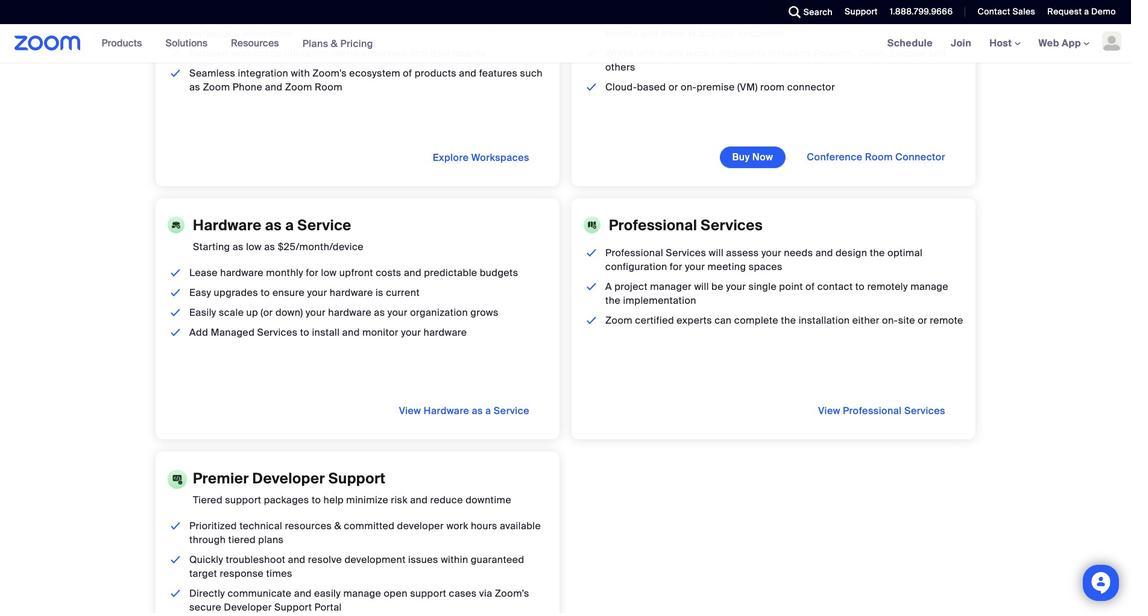 Task type: vqa. For each thing, say whether or not it's contained in the screenshot.
manage within the A project manager will be your single point of contact to remotely manage the implementation
yes



Task type: describe. For each thing, give the bounding box(es) containing it.
seamless integration with zoom's ecosystem of products and features such as zoom phone and zoom room
[[189, 67, 543, 94]]

$25/month/device
[[278, 241, 364, 253]]

0 horizontal spatial on-
[[681, 81, 697, 94]]

communicate
[[228, 588, 292, 600]]

with inside reserve a space remotely, check in with a qr code, and release your workspace when done
[[356, 13, 375, 26]]

ok image for prioritized technical resources & committed developer work hours available through tiered plans
[[168, 519, 183, 533]]

plans
[[303, 37, 329, 50]]

for inside professional services will assess your needs and design the optimal configuration for your meeting spaces
[[670, 261, 683, 273]]

complete
[[735, 314, 779, 327]]

down)
[[276, 306, 303, 319]]

development
[[345, 554, 406, 567]]

ok image for professional services will assess your needs and design the optimal configuration for your meeting spaces
[[585, 246, 599, 260]]

resolve
[[308, 554, 342, 567]]

and down integration on the top of page
[[265, 81, 283, 94]]

host
[[990, 37, 1015, 49]]

cloud-based or on-premise (vm) room connector
[[606, 81, 836, 94]]

and down "easily scale up (or down) your hardware as your organization grows"
[[342, 326, 360, 339]]

meeting
[[708, 261, 747, 273]]

meetings navigation
[[879, 24, 1132, 63]]

schedule
[[888, 37, 933, 49]]

lease
[[189, 267, 218, 279]]

minimize
[[347, 494, 389, 507]]

contact
[[818, 281, 853, 293]]

and inside works with many legacy endpoints including polycom, cisco, lifesize and others
[[929, 47, 947, 60]]

hardware down lease hardware monthly for low upfront costs and predictable budgets
[[330, 287, 373, 299]]

others
[[606, 61, 636, 74]]

and up products on the left of the page
[[410, 47, 428, 60]]

the inside a project manager will be your single point of contact to remotely manage the implementation
[[606, 294, 621, 307]]

zoom's
[[495, 588, 530, 600]]

ok image for reserve a space remotely, check in with a qr code, and release your workspace when done
[[168, 13, 183, 27]]

demo
[[1092, 6, 1117, 17]]

and inside directly communicate and easily manage open support cases via zoom's secure developer support portal
[[294, 588, 312, 600]]

zoom down seamless
[[203, 81, 230, 94]]

zoom's
[[313, 67, 347, 80]]

issues
[[408, 554, 439, 567]]

hardware down the organization
[[424, 326, 467, 339]]

prioritized
[[189, 520, 237, 533]]

connector
[[896, 151, 946, 163]]

can
[[715, 314, 732, 327]]

legacy
[[686, 47, 717, 60]]

view for view hardware as a service
[[399, 405, 421, 417]]

connect
[[606, 13, 646, 26]]

0 horizontal spatial or
[[669, 81, 679, 94]]

view for view professional services
[[819, 405, 841, 417]]

ok image for quickly troubleshoot and resolve development issues within guaranteed target response times
[[168, 553, 183, 567]]

solutions button
[[166, 24, 213, 63]]

response
[[220, 568, 264, 580]]

and inside connect your h.323/sip systems with desktop, tablet, mobile devices, zoom rooms and other h.323/sip endpoints
[[641, 27, 659, 40]]

ok image for seamless integration with zoom's ecosystem of products and features such as zoom phone and zoom room
[[168, 66, 183, 80]]

is
[[376, 287, 384, 299]]

professional for professional services
[[609, 216, 698, 235]]

reserve
[[189, 13, 228, 26]]

manage inside a project manager will be your single point of contact to remotely manage the implementation
[[911, 281, 949, 293]]

low inside hardware as a service starting as low as $25/month/device
[[246, 241, 262, 253]]

features
[[479, 67, 518, 80]]

premier
[[193, 469, 249, 488]]

1 horizontal spatial or
[[918, 314, 928, 327]]

to up (or
[[261, 287, 270, 299]]

ecosystem
[[350, 67, 401, 80]]

0 vertical spatial h.323/sip
[[671, 13, 718, 26]]

certified
[[635, 314, 675, 327]]

add managed services to install and monitor your hardware
[[189, 326, 467, 339]]

many
[[659, 47, 684, 60]]

explore
[[433, 151, 469, 164]]

product information navigation
[[93, 24, 382, 63]]

conference room connector link
[[795, 147, 958, 168]]

easily
[[314, 588, 341, 600]]

be
[[712, 281, 724, 293]]

design
[[836, 247, 868, 259]]

buy now link
[[720, 147, 786, 168]]

& inside prioritized technical resources & committed developer work hours available through tiered plans
[[334, 520, 342, 533]]

via
[[480, 588, 493, 600]]

risk
[[391, 494, 408, 507]]

professional for professional services will assess your needs and design the optimal configuration for your meeting spaces
[[606, 247, 664, 259]]

install
[[312, 326, 340, 339]]

cloud-
[[606, 81, 637, 94]]

room
[[761, 81, 785, 94]]

plans
[[258, 534, 284, 547]]

and inside 'quickly troubleshoot and resolve development issues within guaranteed target response times'
[[288, 554, 306, 567]]

work
[[447, 520, 469, 533]]

directly communicate and easily manage open support cases via zoom's secure developer support portal
[[189, 588, 530, 614]]

zoom certified experts can complete the installation either on-site or remote
[[606, 314, 964, 327]]

view hardware as a service
[[399, 405, 530, 417]]

with inside works with many legacy endpoints including polycom, cisco, lifesize and others
[[637, 47, 656, 60]]

profile picture image
[[1103, 31, 1122, 51]]

zoom inside connect your h.323/sip systems with desktop, tablet, mobile devices, zoom rooms and other h.323/sip endpoints
[[934, 13, 961, 26]]

workspaces
[[472, 151, 530, 164]]

professional services will assess your needs and design the optimal configuration for your meeting spaces
[[606, 247, 923, 273]]

packages
[[264, 494, 309, 507]]

ok image for lease hardware monthly for low upfront costs and predictable budgets
[[168, 266, 183, 280]]

cases
[[449, 588, 477, 600]]

through
[[189, 534, 226, 547]]

developer
[[397, 520, 444, 533]]

remotely
[[868, 281, 909, 293]]

solutions
[[166, 37, 208, 49]]

the inside professional services will assess your needs and design the optimal configuration for your meeting spaces
[[870, 247, 886, 259]]

assess
[[727, 247, 759, 259]]

as inside seamless integration with zoom's ecosystem of products and features such as zoom phone and zoom room
[[189, 81, 200, 94]]

of inside a project manager will be your single point of contact to remotely manage the implementation
[[806, 281, 815, 293]]

manage inside directly communicate and easily manage open support cases via zoom's secure developer support portal
[[344, 588, 381, 600]]

space
[[238, 13, 267, 26]]

cisco,
[[859, 47, 888, 60]]

hardware up upgrades
[[220, 267, 264, 279]]

quickly
[[189, 554, 223, 567]]

developer inside directly communicate and easily manage open support cases via zoom's secure developer support portal
[[224, 602, 272, 614]]

and inside reserve a space remotely, check in with a qr code, and release your workspace when done
[[431, 13, 449, 26]]

directly
[[189, 588, 225, 600]]

detailed
[[189, 47, 229, 60]]

buy
[[733, 151, 750, 163]]

1 vertical spatial workspace
[[231, 47, 282, 60]]

ok image for connect your h.323/sip systems with desktop, tablet, mobile devices, zoom rooms and other h.323/sip endpoints
[[585, 13, 599, 27]]

seamless
[[189, 67, 235, 80]]

optimal
[[888, 247, 923, 259]]

hardware as a service starting as low as $25/month/device
[[193, 216, 364, 253]]

zoom down a
[[606, 314, 633, 327]]

dashboards
[[430, 47, 486, 60]]

remotely,
[[270, 13, 312, 26]]

your inside a project manager will be your single point of contact to remotely manage the implementation
[[727, 281, 747, 293]]

of inside seamless integration with zoom's ecosystem of products and features such as zoom phone and zoom room
[[403, 67, 412, 80]]

view hardware as a service link
[[399, 401, 542, 422]]

hardware inside hardware as a service starting as low as $25/month/device
[[193, 216, 262, 235]]

your up the install
[[306, 306, 326, 319]]

tablet,
[[826, 13, 856, 26]]

support inside directly communicate and easily manage open support cases via zoom's secure developer support portal
[[275, 602, 312, 614]]

times
[[266, 568, 292, 580]]

check
[[314, 13, 342, 26]]

buy now
[[733, 151, 774, 163]]

premier developer support tiered support packages to help minimize risk and reduce downtime
[[193, 469, 512, 507]]

surveys
[[372, 47, 408, 60]]

professional inside view professional services link
[[843, 405, 902, 417]]

1.888.799.9666
[[890, 6, 954, 17]]

easily scale up (or down) your hardware as your organization grows
[[189, 306, 499, 319]]

experts
[[677, 314, 712, 327]]

endpoints inside connect your h.323/sip systems with desktop, tablet, mobile devices, zoom rooms and other h.323/sip endpoints
[[739, 27, 785, 40]]



Task type: locate. For each thing, give the bounding box(es) containing it.
support inside premier developer support tiered support packages to help minimize risk and reduce downtime
[[329, 469, 386, 488]]

and left join
[[929, 47, 947, 60]]

web
[[1039, 37, 1060, 49]]

1 vertical spatial &
[[334, 520, 342, 533]]

on- down the legacy
[[681, 81, 697, 94]]

0 vertical spatial on-
[[681, 81, 697, 94]]

products button
[[102, 24, 147, 63]]

ok image left works
[[585, 46, 599, 60]]

& down help
[[334, 520, 342, 533]]

your right the be
[[727, 281, 747, 293]]

technical
[[240, 520, 282, 533]]

workspace down when
[[231, 47, 282, 60]]

other
[[661, 27, 686, 40]]

room down zoom's
[[315, 81, 343, 94]]

0 vertical spatial developer
[[252, 469, 325, 488]]

premise
[[697, 81, 735, 94]]

banner
[[0, 24, 1132, 63]]

ok image left quickly
[[168, 553, 183, 567]]

low right starting
[[246, 241, 262, 253]]

2 view from the left
[[819, 405, 841, 417]]

support right open
[[410, 588, 447, 600]]

your inside reserve a space remotely, check in with a qr code, and release your workspace when done
[[489, 13, 509, 26]]

h.323/sip up the legacy
[[689, 27, 736, 40]]

connector
[[788, 81, 836, 94]]

manage down 'quickly troubleshoot and resolve development issues within guaranteed target response times'
[[344, 588, 381, 600]]

zoom logo image
[[14, 36, 81, 51]]

tiered
[[193, 494, 223, 507]]

0 horizontal spatial room
[[315, 81, 343, 94]]

1 horizontal spatial support
[[329, 469, 386, 488]]

1 horizontal spatial hardware
[[424, 405, 470, 417]]

0 vertical spatial service
[[298, 216, 352, 235]]

or right "based"
[[669, 81, 679, 94]]

ok image left directly
[[168, 587, 183, 601]]

upfront
[[339, 267, 373, 279]]

monthly
[[266, 267, 304, 279]]

0 horizontal spatial service
[[298, 216, 352, 235]]

current
[[386, 287, 420, 299]]

contact sales link
[[969, 0, 1039, 24], [978, 6, 1036, 17]]

2 vertical spatial support
[[275, 602, 312, 614]]

0 vertical spatial the
[[870, 247, 886, 259]]

with
[[356, 13, 375, 26], [762, 13, 781, 26], [637, 47, 656, 60], [291, 67, 310, 80]]

1 vertical spatial developer
[[224, 602, 272, 614]]

your right monitor
[[401, 326, 421, 339]]

for up manager
[[670, 261, 683, 273]]

0 vertical spatial support
[[845, 6, 878, 17]]

0 horizontal spatial hardware
[[193, 216, 262, 235]]

the down a project manager will be your single point of contact to remotely manage the implementation
[[781, 314, 797, 327]]

for
[[670, 261, 683, 273], [306, 267, 319, 279]]

and left easily
[[294, 588, 312, 600]]

troubleshoot
[[226, 554, 286, 567]]

manager
[[651, 281, 692, 293]]

ok image for cloud-based or on-premise (vm) room connector
[[585, 80, 599, 94]]

developer inside premier developer support tiered support packages to help minimize risk and reduce downtime
[[252, 469, 325, 488]]

1 vertical spatial or
[[918, 314, 928, 327]]

will inside professional services will assess your needs and design the optimal configuration for your meeting spaces
[[709, 247, 724, 259]]

ok image left add
[[168, 326, 183, 340]]

0 vertical spatial &
[[331, 37, 338, 50]]

systems
[[721, 13, 759, 26]]

0 vertical spatial room
[[315, 81, 343, 94]]

to inside a project manager will be your single point of contact to remotely manage the implementation
[[856, 281, 865, 293]]

of right point
[[806, 281, 815, 293]]

search button
[[780, 0, 836, 24]]

1 vertical spatial professional
[[606, 247, 664, 259]]

committed
[[344, 520, 395, 533]]

with inside connect your h.323/sip systems with desktop, tablet, mobile devices, zoom rooms and other h.323/sip endpoints
[[762, 13, 781, 26]]

1 horizontal spatial support
[[410, 588, 447, 600]]

developer up packages
[[252, 469, 325, 488]]

the right design
[[870, 247, 886, 259]]

0 horizontal spatial of
[[403, 67, 412, 80]]

needs
[[784, 247, 814, 259]]

& inside the product information navigation
[[331, 37, 338, 50]]

ok image for directly communicate and easily manage open support cases via zoom's secure developer support portal
[[168, 587, 183, 601]]

of down surveys on the left top of the page
[[403, 67, 412, 80]]

tiered
[[228, 534, 256, 547]]

qr
[[386, 13, 400, 26]]

ok image left detailed
[[168, 46, 183, 60]]

0 vertical spatial workspace
[[189, 27, 240, 40]]

costs
[[376, 267, 402, 279]]

zoom up join
[[934, 13, 961, 26]]

ok image for easily scale up (or down) your hardware as your organization grows
[[168, 306, 183, 320]]

such
[[520, 67, 543, 80]]

(or
[[261, 306, 273, 319]]

services
[[701, 216, 763, 235], [666, 247, 707, 259], [257, 326, 298, 339], [905, 405, 946, 417]]

your down current
[[388, 306, 408, 319]]

& right plans on the left top
[[331, 37, 338, 50]]

support inside directly communicate and easily manage open support cases via zoom's secure developer support portal
[[410, 588, 447, 600]]

or
[[669, 81, 679, 94], [918, 314, 928, 327]]

0 vertical spatial support
[[225, 494, 261, 507]]

ok image for easy upgrades to ensure your hardware is current
[[168, 286, 183, 300]]

with inside seamless integration with zoom's ecosystem of products and features such as zoom phone and zoom room
[[291, 67, 310, 80]]

resources
[[231, 37, 279, 49]]

and right needs
[[816, 247, 834, 259]]

manage up remote
[[911, 281, 949, 293]]

1 horizontal spatial of
[[806, 281, 815, 293]]

endpoints
[[739, 27, 785, 40], [719, 47, 766, 60]]

metrics,
[[332, 47, 370, 60]]

1 vertical spatial support
[[329, 469, 386, 488]]

your right the ensure
[[307, 287, 327, 299]]

ok image left easily
[[168, 306, 183, 320]]

1 horizontal spatial low
[[321, 267, 337, 279]]

workspace inside reserve a space remotely, check in with a qr code, and release your workspace when done
[[189, 27, 240, 40]]

0 vertical spatial endpoints
[[739, 27, 785, 40]]

ok image
[[168, 13, 183, 27], [585, 13, 599, 27], [168, 66, 183, 80], [585, 80, 599, 94], [585, 246, 599, 260], [168, 266, 183, 280], [585, 280, 599, 294], [585, 314, 599, 328], [168, 519, 183, 533]]

room inside seamless integration with zoom's ecosystem of products and features such as zoom phone and zoom room
[[315, 81, 343, 94]]

contact
[[978, 6, 1011, 17]]

join
[[951, 37, 972, 49]]

on- right either
[[883, 314, 899, 327]]

0 horizontal spatial for
[[306, 267, 319, 279]]

on-
[[681, 81, 697, 94], [883, 314, 899, 327]]

banner containing products
[[0, 24, 1132, 63]]

ok image for a project manager will be your single point of contact to remotely manage the implementation
[[585, 280, 599, 294]]

and right risk
[[410, 494, 428, 507]]

with right in
[[356, 13, 375, 26]]

low down $25/month/device
[[321, 267, 337, 279]]

web app
[[1039, 37, 1082, 49]]

service inside hardware as a service starting as low as $25/month/device
[[298, 216, 352, 235]]

release
[[452, 13, 486, 26]]

h.323/sip up other
[[671, 13, 718, 26]]

with right systems
[[762, 13, 781, 26]]

lease hardware monthly for low upfront costs and predictable budgets
[[189, 267, 519, 279]]

1 vertical spatial hardware
[[424, 405, 470, 417]]

lifesize
[[891, 47, 927, 60]]

web app button
[[1039, 37, 1090, 49]]

for up easy upgrades to ensure your hardware is current
[[306, 267, 319, 279]]

and up current
[[404, 267, 422, 279]]

plans & pricing
[[303, 37, 373, 50]]

1 horizontal spatial service
[[494, 405, 530, 417]]

1 vertical spatial will
[[695, 281, 709, 293]]

1 vertical spatial service
[[494, 405, 530, 417]]

h.323/sip
[[671, 13, 718, 26], [689, 27, 736, 40]]

view
[[399, 405, 421, 417], [819, 405, 841, 417]]

grows
[[471, 306, 499, 319]]

support left portal
[[275, 602, 312, 614]]

1 vertical spatial on-
[[883, 314, 899, 327]]

of
[[403, 67, 412, 80], [806, 281, 815, 293]]

to left help
[[312, 494, 321, 507]]

connect your h.323/sip systems with desktop, tablet, mobile devices, zoom rooms and other h.323/sip endpoints
[[606, 13, 961, 40]]

2 vertical spatial professional
[[843, 405, 902, 417]]

and left other
[[641, 27, 659, 40]]

and inside professional services will assess your needs and design the optimal configuration for your meeting spaces
[[816, 247, 834, 259]]

zoom down utilization
[[285, 81, 312, 94]]

done
[[270, 27, 293, 40]]

1 horizontal spatial room
[[866, 151, 893, 163]]

1 vertical spatial manage
[[344, 588, 381, 600]]

works
[[606, 47, 635, 60]]

0 vertical spatial professional
[[609, 216, 698, 235]]

0 horizontal spatial view
[[399, 405, 421, 417]]

and up times
[[288, 554, 306, 567]]

app
[[1062, 37, 1082, 49]]

code,
[[403, 13, 429, 26]]

based
[[637, 81, 666, 94]]

works with many legacy endpoints including polycom, cisco, lifesize and others
[[606, 47, 947, 74]]

and down dashboards at the left of page
[[459, 67, 477, 80]]

developer down communicate
[[224, 602, 272, 614]]

to left the install
[[300, 326, 310, 339]]

installation
[[799, 314, 850, 327]]

and inside premier developer support tiered support packages to help minimize risk and reduce downtime
[[410, 494, 428, 507]]

explore workspaces link
[[421, 148, 542, 168]]

or right site
[[918, 314, 928, 327]]

2 vertical spatial the
[[781, 314, 797, 327]]

will inside a project manager will be your single point of contact to remotely manage the implementation
[[695, 281, 709, 293]]

your up spaces
[[762, 247, 782, 259]]

your inside connect your h.323/sip systems with desktop, tablet, mobile devices, zoom rooms and other h.323/sip endpoints
[[648, 13, 668, 26]]

1 horizontal spatial view
[[819, 405, 841, 417]]

0 horizontal spatial support
[[225, 494, 261, 507]]

products
[[415, 67, 457, 80]]

0 horizontal spatial low
[[246, 241, 262, 253]]

1 vertical spatial support
[[410, 588, 447, 600]]

1 vertical spatial endpoints
[[719, 47, 766, 60]]

when
[[242, 27, 267, 40]]

workspace down reserve
[[189, 27, 240, 40]]

0 horizontal spatial support
[[275, 602, 312, 614]]

1 view from the left
[[399, 405, 421, 417]]

polycom,
[[814, 47, 857, 60]]

1 horizontal spatial for
[[670, 261, 683, 273]]

to right contact
[[856, 281, 865, 293]]

1 horizontal spatial manage
[[911, 281, 949, 293]]

to
[[856, 281, 865, 293], [261, 287, 270, 299], [300, 326, 310, 339], [312, 494, 321, 507]]

ok image for zoom certified experts can complete the installation either on-site or remote
[[585, 314, 599, 328]]

2 horizontal spatial the
[[870, 247, 886, 259]]

will left the be
[[695, 281, 709, 293]]

easily
[[189, 306, 216, 319]]

support right search
[[845, 6, 878, 17]]

1 vertical spatial the
[[606, 294, 621, 307]]

0 vertical spatial manage
[[911, 281, 949, 293]]

phone
[[233, 81, 263, 94]]

a inside hardware as a service starting as low as $25/month/device
[[285, 216, 294, 235]]

add
[[189, 326, 208, 339]]

(vm)
[[738, 81, 758, 94]]

project
[[615, 281, 648, 293]]

0 vertical spatial low
[[246, 241, 262, 253]]

detailed workspace utilization metrics, surveys and dashboards
[[189, 47, 486, 60]]

room left connector
[[866, 151, 893, 163]]

to inside premier developer support tiered support packages to help minimize risk and reduce downtime
[[312, 494, 321, 507]]

secure
[[189, 602, 221, 614]]

1 horizontal spatial the
[[781, 314, 797, 327]]

zoom
[[934, 13, 961, 26], [203, 81, 230, 94], [285, 81, 312, 94], [606, 314, 633, 327]]

1 vertical spatial of
[[806, 281, 815, 293]]

1 vertical spatial h.323/sip
[[689, 27, 736, 40]]

either
[[853, 314, 880, 327]]

workspace
[[189, 27, 240, 40], [231, 47, 282, 60]]

will up meeting at the top
[[709, 247, 724, 259]]

ok image for add managed services to install and monitor your hardware
[[168, 326, 183, 340]]

your up other
[[648, 13, 668, 26]]

endpoints inside works with many legacy endpoints including polycom, cisco, lifesize and others
[[719, 47, 766, 60]]

support down premier
[[225, 494, 261, 507]]

1 vertical spatial low
[[321, 267, 337, 279]]

1 horizontal spatial on-
[[883, 314, 899, 327]]

hardware up 'add managed services to install and monitor your hardware'
[[328, 306, 372, 319]]

with down utilization
[[291, 67, 310, 80]]

professional inside professional services will assess your needs and design the optimal configuration for your meeting spaces
[[606, 247, 664, 259]]

reduce
[[430, 494, 463, 507]]

a project manager will be your single point of contact to remotely manage the implementation
[[606, 281, 949, 307]]

ensure
[[273, 287, 305, 299]]

0 vertical spatial will
[[709, 247, 724, 259]]

0 vertical spatial hardware
[[193, 216, 262, 235]]

ok image
[[168, 46, 183, 60], [585, 46, 599, 60], [168, 286, 183, 300], [168, 306, 183, 320], [168, 326, 183, 340], [168, 553, 183, 567], [168, 587, 183, 601]]

your up manager
[[685, 261, 705, 273]]

utilization
[[284, 47, 329, 60]]

the down a
[[606, 294, 621, 307]]

up
[[246, 306, 258, 319]]

0 horizontal spatial the
[[606, 294, 621, 307]]

your right release
[[489, 13, 509, 26]]

and right code,
[[431, 13, 449, 26]]

2 horizontal spatial support
[[845, 6, 878, 17]]

view professional services
[[819, 405, 946, 417]]

budgets
[[480, 267, 519, 279]]

with left many
[[637, 47, 656, 60]]

support inside premier developer support tiered support packages to help minimize risk and reduce downtime
[[225, 494, 261, 507]]

0 vertical spatial or
[[669, 81, 679, 94]]

ok image for works with many legacy endpoints including polycom, cisco, lifesize and others
[[585, 46, 599, 60]]

0 horizontal spatial manage
[[344, 588, 381, 600]]

0 vertical spatial of
[[403, 67, 412, 80]]

1 vertical spatial room
[[866, 151, 893, 163]]

support up minimize
[[329, 469, 386, 488]]

services inside professional services will assess your needs and design the optimal configuration for your meeting spaces
[[666, 247, 707, 259]]

a inside view hardware as a service link
[[486, 405, 491, 417]]

ok image for detailed workspace utilization metrics, surveys and dashboards
[[168, 46, 183, 60]]

ok image left easy
[[168, 286, 183, 300]]

conference room connector
[[807, 151, 946, 163]]

remote
[[931, 314, 964, 327]]



